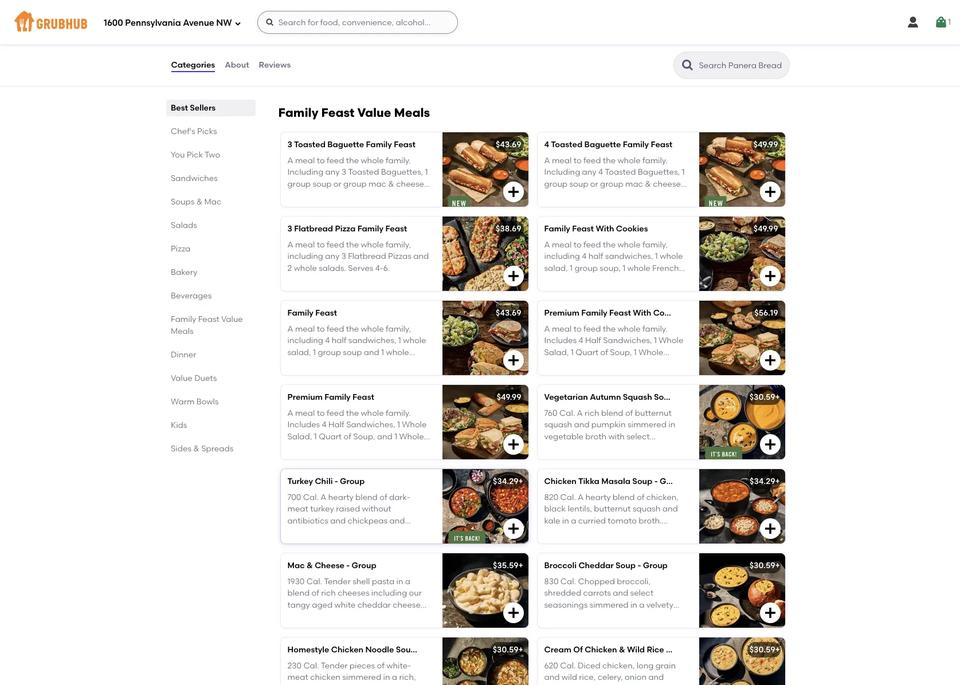 Task type: describe. For each thing, give the bounding box(es) containing it.
broccoli
[[545, 561, 577, 571]]

4- inside a meal to feed the whole family. includes 4 half sandwiches, 1 whole salad, 1 quart of soup, and 1 whole french baguette. serves 4-6.
[[384, 444, 392, 454]]

family, for family
[[386, 240, 411, 250]]

feed for premium family feast with cookies
[[584, 325, 601, 334]]

value inside family feast value meals
[[221, 315, 243, 325]]

feed for family feast with cookies
[[584, 240, 601, 250]]

to for 3 toasted baguette family feast
[[317, 156, 325, 166]]

soups & mac tab
[[171, 196, 251, 208]]

family feast with cookies
[[545, 224, 648, 234]]

soup for chicken tikka masala soup - group
[[633, 477, 653, 487]]

& inside a meal to feed the whole family. including any 4 toasted baguettes, 1 group soup or group mac & cheese, and 1 whole salad. serves 4-6.
[[645, 179, 651, 189]]

620 cal. diced chicken, long grain and wild rice, celery, onion and carrots simmered in chicken sto
[[545, 662, 684, 686]]

to for premium family feast with cookies
[[574, 325, 582, 334]]

including for a meal to feed the whole family, including 4 half sandwiches, 1 whole salad, 1 group soup and 1 whole french baguette. serves 4-6.
[[288, 336, 323, 346]]

90 cal. organic apple juice. allergens: none button
[[538, 7, 785, 81]]

chef's
[[171, 127, 195, 136]]

3 toasted baguette family feast
[[288, 140, 416, 150]]

diced
[[578, 662, 601, 672]]

family inside family feast value meals
[[171, 315, 196, 325]]

rice
[[647, 646, 664, 655]]

meal for a meal to feed the whole family. including any 4 toasted baguettes, 1 group soup or group mac & cheese, and 1 whole salad. serves 4-6.
[[552, 156, 572, 166]]

mac inside tab
[[204, 197, 221, 207]]

serves inside a meal to feed the whole family. includes 4 half sandwiches, 1 whole salad, 1 quart of soup, 1 whole french baguette, and 4 chocolate chippers. serves 4-6.
[[584, 371, 609, 381]]

family feast value meals tab
[[171, 314, 251, 338]]

family feast value meals inside tab
[[171, 315, 243, 337]]

spreads
[[201, 444, 233, 454]]

6. inside a meal to feed the whole family. including any 3 toasted baguettes, 1 group soup or group mac & cheese, and 1 whole salad. serves 4-6.
[[395, 191, 402, 201]]

90
[[545, 30, 554, 40]]

$30.59 for vegetarian autumn squash soup - group
[[750, 393, 776, 403]]

toasted inside a meal to feed the whole family. including any 3 toasted baguettes, 1 group soup or group mac & cheese, and 1 whole salad. serves 4-6.
[[348, 168, 379, 177]]

to for premium family feast
[[317, 409, 325, 419]]

family, inside a meal to feed the whole family, including 4 half sandwiches, 1 whole salad, 1 group soup and 1 whole french baguette. serves 4-6.
[[386, 325, 411, 334]]

$35.59
[[493, 561, 519, 571]]

& left 'wild'
[[619, 646, 626, 655]]

white
[[335, 601, 356, 611]]

mac & cheese - group
[[288, 561, 377, 571]]

you pick two
[[171, 150, 220, 160]]

family right $38.69
[[545, 224, 571, 234]]

autumn
[[590, 393, 621, 403]]

contains inside the 1930 cal. tender shell pasta in a blend of rich cheeses including our tangy aged white cheddar cheese sauce. serves 4. allergens: contains wheat, milk, egg
[[391, 613, 426, 622]]

carrots inside 830 cal. chopped broccoli, shredded carrots and select seasonings simmered in a velvety smooth cheese sauce.  serves 4. allergens: contains wheat, milk
[[584, 589, 611, 599]]

soup, for 4
[[610, 348, 632, 358]]

svg image for 1930 cal. tender shell pasta in a blend of rich cheeses including our tangy aged white cheddar cheese sauce. serves 4. allergens: contains wheat, milk, egg
[[507, 607, 520, 620]]

meal for a meal to feed the whole family. includes 4 half sandwiches, 1 whole salad, 1 quart of soup, 1 whole french baguette, and 4 chocolate chippers. serves 4-6.
[[552, 325, 572, 334]]

whole inside a meal to feed the whole family. includes 4 half sandwiches, 1 whole salad, 1 quart of soup, 1 whole french baguette, and 4 chocolate chippers. serves 4-6.
[[618, 325, 641, 334]]

sandwiches, for 1
[[606, 252, 654, 262]]

in inside the 1930 cal. tender shell pasta in a blend of rich cheeses including our tangy aged white cheddar cheese sauce. serves 4. allergens: contains wheat, milk, egg
[[397, 578, 403, 587]]

family. for premium family feast with cookies
[[643, 325, 668, 334]]

pizza tab
[[171, 243, 251, 255]]

cal. for organic
[[556, 30, 572, 40]]

french inside a meal to feed the whole family. includes 4 half sandwiches, 1 whole salad, 1 quart of soup, and 1 whole french baguette. serves 4-6.
[[288, 444, 314, 454]]

0 horizontal spatial flatbread
[[294, 224, 333, 234]]

chicken tikka masala soup - group image
[[699, 470, 785, 544]]

premium family feast image
[[442, 385, 528, 460]]

1 inside button
[[949, 17, 951, 27]]

3 flatbread pizza family feast image
[[442, 217, 528, 291]]

family up a meal to feed the whole family. including any 3 toasted baguettes, 1 group soup or group mac & cheese, and 1 whole salad. serves 4-6.
[[366, 140, 392, 150]]

0 vertical spatial cookies
[[616, 224, 648, 234]]

sandwiches tab
[[171, 173, 251, 185]]

reviews button
[[258, 45, 291, 86]]

family feast with cookies image
[[699, 217, 785, 291]]

soup for homestyle chicken noodle soup - group
[[396, 646, 416, 655]]

pennsylvania
[[125, 18, 181, 28]]

pizza inside tab
[[171, 244, 190, 254]]

broccoli,
[[617, 578, 651, 587]]

value duets tab
[[171, 373, 251, 385]]

family down reviews button at the left top of the page
[[278, 105, 319, 120]]

group right 'chili'
[[340, 477, 365, 487]]

family. for 4 toasted baguette family feast
[[643, 156, 668, 166]]

picks
[[197, 127, 217, 136]]

dinner tab
[[171, 349, 251, 361]]

2 horizontal spatial value
[[358, 105, 391, 120]]

group right the rice
[[694, 646, 718, 655]]

1 vertical spatial mac
[[288, 561, 305, 571]]

celery,
[[598, 674, 623, 683]]

- up "broccoli,"
[[638, 561, 641, 571]]

to for family feast
[[317, 325, 325, 334]]

any for a meal to feed the whole family. including any 3 toasted baguettes, 1 group soup or group mac & cheese, and 1 whole salad. serves 4-6.
[[326, 168, 340, 177]]

the for premium family feast with cookies
[[603, 325, 616, 334]]

mac for 3
[[369, 179, 387, 189]]

chef's picks
[[171, 127, 217, 136]]

including inside the 1930 cal. tender shell pasta in a blend of rich cheeses including our tangy aged white cheddar cheese sauce. serves 4. allergens: contains wheat, milk, egg
[[372, 589, 407, 599]]

mac for 4
[[626, 179, 643, 189]]

svg image for a meal to feed the whole family. including any 3 toasted baguettes, 1 group soup or group mac & cheese, and 1 whole salad. serves 4-6.
[[507, 185, 520, 199]]

cal. for tender
[[307, 578, 322, 587]]

group up "broccoli,"
[[643, 561, 668, 571]]

the for 3 toasted baguette family feast
[[346, 156, 359, 166]]

juice.
[[387, 30, 407, 40]]

sellers
[[190, 103, 215, 113]]

cheeses
[[338, 589, 370, 599]]

about
[[225, 60, 249, 70]]

cheese
[[315, 561, 345, 571]]

includes for baguette,
[[545, 336, 577, 346]]

4. inside the 1930 cal. tender shell pasta in a blend of rich cheeses including our tangy aged white cheddar cheese sauce. serves 4. allergens: contains wheat, milk, egg
[[342, 613, 349, 622]]

a inside 830 cal. chopped broccoli, shredded carrots and select seasonings simmered in a velvety smooth cheese sauce.  serves 4. allergens: contains wheat, milk
[[640, 601, 645, 611]]

meals inside family feast value meals
[[171, 327, 193, 337]]

1 vertical spatial cookies
[[654, 308, 686, 318]]

including for a meal to feed the whole family, including 4 half sandwiches, 1 whole salad, 1 group soup, 1 whole french baguette and 4 chocolate chipper cookies. serves 4-6.
[[545, 252, 580, 262]]

+ for homestyle chicken noodle soup - group
[[519, 646, 524, 655]]

- right cheese
[[347, 561, 350, 571]]

$30.59 for broccoli cheddar soup - group
[[750, 561, 776, 571]]

family, for cookies
[[643, 240, 668, 250]]

long
[[637, 662, 654, 672]]

4. inside 830 cal. chopped broccoli, shredded carrots and select seasonings simmered in a velvety smooth cheese sauce.  serves 4. allergens: contains wheat, milk
[[660, 613, 667, 622]]

blend
[[288, 589, 310, 599]]

baguettes, for 4 toasted baguette family feast
[[638, 168, 680, 177]]

group right the noodle
[[423, 646, 448, 655]]

vegetarian autumn squash soup - group image
[[699, 385, 785, 460]]

sandwiches, for and
[[349, 336, 397, 346]]

salad. for 3
[[335, 191, 358, 201]]

$30.59 + for broccoli cheddar soup - group
[[750, 561, 780, 571]]

half for baguette.
[[329, 421, 345, 430]]

half for soup
[[332, 336, 347, 346]]

cheese, for a meal to feed the whole family. including any 3 toasted baguettes, 1 group soup or group mac & cheese, and 1 whole salad. serves 4-6.
[[396, 179, 426, 189]]

160
[[288, 30, 300, 40]]

french inside a meal to feed the whole family. includes 4 half sandwiches, 1 whole salad, 1 quart of soup, 1 whole french baguette, and 4 chocolate chippers. serves 4-6.
[[545, 360, 571, 369]]

serves inside a meal to feed the whole family, including 4 half sandwiches, 1 whole salad, 1 group soup, 1 whole french baguette and 4 chocolate chipper cookies. serves 4-6.
[[580, 287, 605, 297]]

$49.99 for a meal to feed the whole family. including any 4 toasted baguettes, 1 group soup or group mac & cheese, and 1 whole salad. serves 4-6.
[[754, 140, 779, 150]]

rich
[[321, 589, 336, 599]]

90 cal. organic apple juice. allergens: none
[[545, 30, 656, 52]]

svg image inside 1 button
[[935, 15, 949, 29]]

orange
[[357, 30, 385, 40]]

feed for 3 flatbread pizza family feast
[[327, 240, 344, 250]]

and inside 830 cal. chopped broccoli, shredded carrots and select seasonings simmered in a velvety smooth cheese sauce.  serves 4. allergens: contains wheat, milk
[[613, 589, 629, 599]]

6. inside a meal to feed the whole family, including any 3 flatbread pizzas and 2 whole salads. serves 4-6.
[[383, 264, 390, 273]]

masala
[[602, 477, 631, 487]]

1 horizontal spatial chicken
[[545, 477, 577, 487]]

pick
[[187, 150, 203, 160]]

dinner
[[171, 350, 196, 360]]

wild
[[562, 674, 577, 683]]

cheese inside the 1930 cal. tender shell pasta in a blend of rich cheeses including our tangy aged white cheddar cheese sauce. serves 4. allergens: contains wheat, milk, egg
[[393, 601, 421, 611]]

4- inside a meal to feed the whole family. including any 4 toasted baguettes, 1 group soup or group mac & cheese, and 1 whole salad. serves 4-6.
[[644, 191, 652, 201]]

smooth
[[545, 613, 574, 622]]

cream of chicken & wild rice soup - group
[[545, 646, 718, 655]]

salad, for french
[[288, 432, 312, 442]]

3 inside a meal to feed the whole family, including any 3 flatbread pizzas and 2 whole salads. serves 4-6.
[[342, 252, 346, 262]]

homestyle chicken noodle soup - group image
[[442, 638, 528, 686]]

search icon image
[[681, 58, 695, 72]]

a meal to feed the whole family. includes 4 half sandwiches, 1 whole salad, 1 quart of soup, and 1 whole french baguette. serves 4-6.
[[288, 409, 427, 454]]

& inside soups & mac tab
[[196, 197, 202, 207]]

pasta
[[372, 578, 395, 587]]

1 horizontal spatial meals
[[394, 105, 430, 120]]

serves inside a meal to feed the whole family. including any 4 toasted baguettes, 1 group soup or group mac & cheese, and 1 whole salad. serves 4-6.
[[617, 191, 643, 201]]

1 button
[[935, 12, 951, 33]]

1600 pennsylvania avenue nw
[[104, 18, 232, 28]]

or for 4
[[591, 179, 599, 189]]

about button
[[224, 45, 250, 86]]

$30.59 for cream of chicken & wild rice soup - group
[[750, 646, 776, 655]]

premium inside 160 cal. premium orange juice. allergens: none
[[320, 30, 355, 40]]

- right masala
[[655, 477, 658, 487]]

allergens: inside 830 cal. chopped broccoli, shredded carrots and select seasonings simmered in a velvety smooth cheese sauce.  serves 4. allergens: contains wheat, milk
[[545, 624, 583, 634]]

you
[[171, 150, 185, 160]]

premium family feast
[[288, 393, 374, 403]]

group right the squash on the right of the page
[[682, 393, 706, 403]]

& inside a meal to feed the whole family. including any 3 toasted baguettes, 1 group soup or group mac & cheese, and 1 whole salad. serves 4-6.
[[388, 179, 395, 189]]

4- inside a meal to feed the whole family, including 4 half sandwiches, 1 whole salad, 1 group soup, 1 whole french baguette and 4 chocolate chipper cookies. serves 4-6.
[[607, 287, 615, 297]]

serves inside a meal to feed the whole family, including any 3 flatbread pizzas and 2 whole salads. serves 4-6.
[[348, 264, 374, 273]]

categories button
[[171, 45, 216, 86]]

in inside 620 cal. diced chicken, long grain and wild rice, celery, onion and carrots simmered in chicken sto
[[615, 685, 622, 686]]

2 horizontal spatial chicken
[[585, 646, 617, 655]]

feed for 4 toasted baguette family feast
[[584, 156, 601, 166]]

$34.29 for chicken tikka masala soup - group
[[750, 477, 776, 487]]

of inside the 1930 cal. tender shell pasta in a blend of rich cheeses including our tangy aged white cheddar cheese sauce. serves 4. allergens: contains wheat, milk, egg
[[312, 589, 319, 599]]

avenue
[[183, 18, 214, 28]]

a for a meal to feed the whole family. including any 3 toasted baguettes, 1 group soup or group mac & cheese, and 1 whole salad. serves 4-6.
[[288, 156, 293, 166]]

svg image for a meal to feed the whole family. including any 4 toasted baguettes, 1 group soup or group mac & cheese, and 1 whole salad. serves 4-6.
[[764, 185, 777, 199]]

serves inside a meal to feed the whole family, including 4 half sandwiches, 1 whole salad, 1 group soup and 1 whole french baguette. serves 4-6.
[[356, 360, 382, 369]]

$43.69 for 4
[[496, 140, 522, 150]]

salad. for 4
[[592, 191, 615, 201]]

1 horizontal spatial with
[[633, 308, 652, 318]]

carrots inside 620 cal. diced chicken, long grain and wild rice, celery, onion and carrots simmered in chicken sto
[[545, 685, 572, 686]]

soups
[[171, 197, 194, 207]]

6. inside a meal to feed the whole family. including any 4 toasted baguettes, 1 group soup or group mac & cheese, and 1 whole salad. serves 4-6.
[[652, 191, 659, 201]]

6. inside a meal to feed the whole family. includes 4 half sandwiches, 1 whole salad, 1 quart of soup, 1 whole french baguette, and 4 chocolate chippers. serves 4-6.
[[619, 371, 626, 381]]

group inside a meal to feed the whole family, including 4 half sandwiches, 1 whole salad, 1 group soup, 1 whole french baguette and 4 chocolate chipper cookies. serves 4-6.
[[575, 264, 598, 273]]

+ for cream of chicken & wild rice soup - group
[[776, 646, 780, 655]]

aged
[[312, 601, 333, 611]]

cream
[[545, 646, 572, 655]]

1930
[[288, 578, 305, 587]]

contains inside 830 cal. chopped broccoli, shredded carrots and select seasonings simmered in a velvety smooth cheese sauce.  serves 4. allergens: contains wheat, milk
[[585, 624, 620, 634]]

Search Panera Bread search field
[[698, 60, 786, 71]]

$56.19
[[755, 308, 779, 318]]

tikka
[[579, 477, 600, 487]]

- right the rice
[[688, 646, 692, 655]]

premium for a meal to feed the whole family. includes 4 half sandwiches, 1 whole salad, 1 quart of soup, and 1 whole french baguette. serves 4-6.
[[288, 393, 323, 403]]

$30.59 + for vegetarian autumn squash soup - group
[[750, 393, 780, 403]]

categories
[[171, 60, 215, 70]]

- right the squash on the right of the page
[[676, 393, 680, 403]]

organic
[[574, 30, 605, 40]]

value duets
[[171, 374, 217, 384]]

two
[[204, 150, 220, 160]]

family down the baguette. at the bottom left of page
[[325, 393, 351, 403]]

the for family feast
[[346, 325, 359, 334]]

onion
[[625, 674, 647, 683]]

salads tab
[[171, 220, 251, 232]]

Search for food, convenience, alcohol... search field
[[257, 11, 458, 34]]

and inside a meal to feed the whole family, including 4 half sandwiches, 1 whole salad, 1 group soup, 1 whole french baguette and 4 chocolate chipper cookies. serves 4-6.
[[583, 275, 598, 285]]

bakery tab
[[171, 267, 251, 279]]

soup for vegetarian autumn squash soup - group
[[654, 393, 674, 403]]

and inside a meal to feed the whole family. including any 4 toasted baguettes, 1 group soup or group mac & cheese, and 1 whole salad. serves 4-6.
[[545, 191, 560, 201]]

cheese inside 830 cal. chopped broccoli, shredded carrots and select seasonings simmered in a velvety smooth cheese sauce.  serves 4. allergens: contains wheat, milk
[[576, 613, 604, 622]]

french inside a meal to feed the whole family, including 4 half sandwiches, 1 whole salad, 1 group soup, 1 whole french baguette and 4 chocolate chipper cookies. serves 4-6.
[[653, 264, 679, 273]]

warm bowls tab
[[171, 396, 251, 408]]

including for a meal to feed the whole family, including any 3 flatbread pizzas and 2 whole salads. serves 4-6.
[[288, 252, 323, 262]]

simmered inside 620 cal. diced chicken, long grain and wild rice, celery, onion and carrots simmered in chicken sto
[[574, 685, 613, 686]]

or for 3
[[334, 179, 342, 189]]

chili
[[315, 477, 333, 487]]

2
[[288, 264, 292, 273]]

of for and
[[601, 348, 608, 358]]

4- inside a meal to feed the whole family, including 4 half sandwiches, 1 whole salad, 1 group soup and 1 whole french baguette. serves 4-6.
[[384, 360, 392, 369]]

a meal to feed the whole family, including 4 half sandwiches, 1 whole salad, 1 group soup, 1 whole french baguette and 4 chocolate chipper cookies. serves 4-6.
[[545, 240, 683, 297]]

soup up the grain in the bottom of the page
[[666, 646, 686, 655]]

- right the noodle
[[418, 646, 422, 655]]

to for 4 toasted baguette family feast
[[574, 156, 582, 166]]

a meal to feed the whole family, including 4 half sandwiches, 1 whole salad, 1 group soup and 1 whole french baguette. serves 4-6.
[[288, 325, 426, 369]]

best sellers tab
[[171, 102, 251, 114]]

0 vertical spatial pizza
[[335, 224, 356, 234]]

organic apple juice image
[[699, 7, 785, 81]]

soups & mac
[[171, 197, 221, 207]]

4 inside a meal to feed the whole family. includes 4 half sandwiches, 1 whole salad, 1 quart of soup, and 1 whole french baguette. serves 4-6.
[[322, 421, 327, 430]]

vegetarian autumn squash soup - group
[[545, 393, 706, 403]]

in inside 830 cal. chopped broccoli, shredded carrots and select seasonings simmered in a velvety smooth cheese sauce.  serves 4. allergens: contains wheat, milk
[[631, 601, 638, 611]]

soup inside a meal to feed the whole family, including 4 half sandwiches, 1 whole salad, 1 group soup and 1 whole french baguette. serves 4-6.
[[343, 348, 362, 358]]

group up the shell
[[352, 561, 377, 571]]

salad, for baguette
[[545, 264, 568, 273]]

family down 2
[[288, 308, 314, 318]]

a inside the 1930 cal. tender shell pasta in a blend of rich cheeses including our tangy aged white cheddar cheese sauce. serves 4. allergens: contains wheat, milk, egg
[[405, 578, 411, 587]]

chocolate inside a meal to feed the whole family. includes 4 half sandwiches, 1 whole salad, 1 quart of soup, 1 whole french baguette, and 4 chocolate chippers. serves 4-6.
[[637, 360, 678, 369]]

cal. for chopped
[[561, 578, 576, 587]]

the for premium family feast
[[346, 409, 359, 419]]

serves inside 830 cal. chopped broccoli, shredded carrots and select seasonings simmered in a velvety smooth cheese sauce.  serves 4. allergens: contains wheat, milk
[[633, 613, 659, 622]]

milk,
[[318, 624, 335, 634]]

wheat, inside 830 cal. chopped broccoli, shredded carrots and select seasonings simmered in a velvety smooth cheese sauce.  serves 4. allergens: contains wheat, milk
[[622, 624, 650, 634]]

egg
[[337, 624, 352, 634]]

duets
[[194, 374, 217, 384]]

tangy
[[288, 601, 310, 611]]

allergens: inside 90 cal. organic apple juice. allergens: none
[[545, 42, 583, 52]]

svg image for a meal to feed the whole family, including 4 half sandwiches, 1 whole salad, 1 group soup, 1 whole french baguette and 4 chocolate chipper cookies. serves 4-6.
[[764, 269, 777, 283]]

meal for a meal to feed the whole family. including any 3 toasted baguettes, 1 group soup or group mac & cheese, and 1 whole salad. serves 4-6.
[[295, 156, 315, 166]]

chef's picks tab
[[171, 126, 251, 138]]

and inside a meal to feed the whole family. includes 4 half sandwiches, 1 whole salad, 1 quart of soup, and 1 whole french baguette. serves 4-6.
[[377, 432, 393, 442]]

you pick two tab
[[171, 149, 251, 161]]

cheddar
[[579, 561, 614, 571]]

soup,
[[600, 264, 621, 273]]

kids
[[171, 421, 187, 431]]

salad, for french
[[288, 348, 311, 358]]

and inside a meal to feed the whole family. including any 3 toasted baguettes, 1 group soup or group mac & cheese, and 1 whole salad. serves 4-6.
[[288, 191, 303, 201]]

family up a meal to feed the whole family. including any 4 toasted baguettes, 1 group soup or group mac & cheese, and 1 whole salad. serves 4-6.
[[623, 140, 649, 150]]

warm
[[171, 397, 194, 407]]

juice
[[320, 14, 341, 24]]

a for a meal to feed the whole family, including 4 half sandwiches, 1 whole salad, 1 group soup and 1 whole french baguette. serves 4-6.
[[288, 325, 293, 334]]

3 inside a meal to feed the whole family. including any 3 toasted baguettes, 1 group soup or group mac & cheese, and 1 whole salad. serves 4-6.
[[342, 168, 346, 177]]



Task type: locate. For each thing, give the bounding box(es) containing it.
the up the baguette. at the bottom left of page
[[346, 325, 359, 334]]

0 horizontal spatial cheese,
[[396, 179, 426, 189]]

the for family feast with cookies
[[603, 240, 616, 250]]

pizzas
[[388, 252, 412, 262]]

cal. for diced
[[560, 662, 576, 672]]

orange
[[288, 14, 318, 24]]

cal. inside 620 cal. diced chicken, long grain and wild rice, celery, onion and carrots simmered in chicken sto
[[560, 662, 576, 672]]

4 toasted baguette family feast
[[545, 140, 673, 150]]

to inside a meal to feed the whole family. includes 4 half sandwiches, 1 whole salad, 1 quart of soup, and 1 whole french baguette. serves 4-6.
[[317, 409, 325, 419]]

0 horizontal spatial baguette
[[328, 140, 364, 150]]

a for a meal to feed the whole family. includes 4 half sandwiches, 1 whole salad, 1 quart of soup, and 1 whole french baguette. serves 4-6.
[[288, 409, 293, 419]]

a for a meal to feed the whole family, including 4 half sandwiches, 1 whole salad, 1 group soup, 1 whole french baguette and 4 chocolate chipper cookies. serves 4-6.
[[545, 240, 550, 250]]

cookies.
[[545, 287, 578, 297]]

meal for a meal to feed the whole family, including 4 half sandwiches, 1 whole salad, 1 group soup, 1 whole french baguette and 4 chocolate chipper cookies. serves 4-6.
[[552, 240, 572, 250]]

1 vertical spatial carrots
[[545, 685, 572, 686]]

sides & spreads
[[171, 444, 233, 454]]

0 horizontal spatial value
[[171, 374, 192, 384]]

1 horizontal spatial half
[[589, 252, 604, 262]]

any for a meal to feed the whole family, including any 3 flatbread pizzas and 2 whole salads. serves 4-6.
[[325, 252, 340, 262]]

a for a meal to feed the whole family. includes 4 half sandwiches, 1 whole salad, 1 quart of soup, 1 whole french baguette, and 4 chocolate chippers. serves 4-6.
[[545, 325, 550, 334]]

broccoli cheddar soup - group
[[545, 561, 668, 571]]

soup inside a meal to feed the whole family. including any 3 toasted baguettes, 1 group soup or group mac & cheese, and 1 whole salad. serves 4-6.
[[313, 179, 332, 189]]

shredded
[[545, 589, 582, 599]]

1 horizontal spatial sandwiches,
[[606, 252, 654, 262]]

the inside a meal to feed the whole family. includes 4 half sandwiches, 1 whole salad, 1 quart of soup, 1 whole french baguette, and 4 chocolate chippers. serves 4-6.
[[603, 325, 616, 334]]

serves right salads.
[[348, 264, 374, 273]]

salad. inside a meal to feed the whole family. including any 3 toasted baguettes, 1 group soup or group mac & cheese, and 1 whole salad. serves 4-6.
[[335, 191, 358, 201]]

family feast value meals up 3 toasted baguette family feast
[[278, 105, 430, 120]]

cookies up a meal to feed the whole family, including 4 half sandwiches, 1 whole salad, 1 group soup, 1 whole french baguette and 4 chocolate chipper cookies. serves 4-6.
[[616, 224, 648, 234]]

+ for chicken tikka masala soup - group
[[776, 477, 780, 487]]

1 horizontal spatial none
[[585, 42, 604, 52]]

or down 4 toasted baguette family feast at right
[[591, 179, 599, 189]]

0 horizontal spatial in
[[397, 578, 403, 587]]

any inside a meal to feed the whole family. including any 3 toasted baguettes, 1 group soup or group mac & cheese, and 1 whole salad. serves 4-6.
[[326, 168, 340, 177]]

1 or from the left
[[334, 179, 342, 189]]

meal down family feast
[[295, 325, 315, 334]]

cheese, for a meal to feed the whole family. including any 4 toasted baguettes, 1 group soup or group mac & cheese, and 1 whole salad. serves 4-6.
[[653, 179, 683, 189]]

svg image for a meal to feed the whole family. includes 4 half sandwiches, 1 whole salad, 1 quart of soup, 1 whole french baguette, and 4 chocolate chippers. serves 4-6.
[[764, 354, 777, 368]]

0 horizontal spatial meals
[[171, 327, 193, 337]]

family, inside a meal to feed the whole family, including 4 half sandwiches, 1 whole salad, 1 group soup, 1 whole french baguette and 4 chocolate chipper cookies. serves 4-6.
[[643, 240, 668, 250]]

noodle
[[366, 646, 394, 655]]

svg image
[[764, 60, 777, 73], [507, 185, 520, 199], [764, 185, 777, 199], [764, 269, 777, 283], [764, 354, 777, 368], [507, 522, 520, 536], [507, 607, 520, 620], [764, 607, 777, 620]]

family. inside a meal to feed the whole family. including any 3 toasted baguettes, 1 group soup or group mac & cheese, and 1 whole salad. serves 4-6.
[[386, 156, 411, 166]]

family. for premium family feast
[[386, 409, 411, 419]]

mac
[[369, 179, 387, 189], [626, 179, 643, 189]]

sandwiches, inside a meal to feed the whole family. includes 4 half sandwiches, 1 whole salad, 1 quart of soup, and 1 whole french baguette. serves 4-6.
[[346, 421, 395, 430]]

1 horizontal spatial flatbread
[[348, 252, 386, 262]]

0 vertical spatial chocolate
[[607, 275, 648, 285]]

1 sauce. from the left
[[288, 613, 313, 622]]

serves up family feast with cookies
[[617, 191, 643, 201]]

the
[[346, 156, 359, 166], [603, 156, 616, 166], [346, 240, 359, 250], [603, 240, 616, 250], [346, 325, 359, 334], [603, 325, 616, 334], [346, 409, 359, 419]]

1 horizontal spatial mac
[[626, 179, 643, 189]]

salad, inside a meal to feed the whole family, including 4 half sandwiches, 1 whole salad, 1 group soup, 1 whole french baguette and 4 chocolate chipper cookies. serves 4-6.
[[545, 264, 568, 273]]

none down organic on the right top of the page
[[585, 42, 604, 52]]

simmered inside 830 cal. chopped broccoli, shredded carrots and select seasonings simmered in a velvety smooth cheese sauce.  serves 4. allergens: contains wheat, milk
[[590, 601, 629, 611]]

cream of chicken & wild rice soup - group image
[[699, 638, 785, 686]]

1 vertical spatial $49.99
[[754, 224, 779, 234]]

4
[[545, 140, 550, 150], [599, 168, 603, 177], [582, 252, 587, 262], [600, 275, 605, 285], [325, 336, 330, 346], [579, 336, 584, 346], [631, 360, 635, 369], [322, 421, 327, 430]]

warm bowls
[[171, 397, 218, 407]]

chippers.
[[545, 371, 582, 381]]

includes down premium family feast
[[288, 421, 320, 430]]

toasted
[[294, 140, 326, 150], [551, 140, 583, 150], [348, 168, 379, 177], [605, 168, 636, 177]]

feed for 3 toasted baguette family feast
[[327, 156, 344, 166]]

family feast image
[[442, 301, 528, 376]]

feed for family feast
[[327, 325, 344, 334]]

with up soup,
[[596, 224, 615, 234]]

3 flatbread pizza family feast
[[288, 224, 407, 234]]

soup up the baguette. at the bottom left of page
[[343, 348, 362, 358]]

0 horizontal spatial half
[[329, 421, 345, 430]]

2 mac from the left
[[626, 179, 643, 189]]

soup
[[654, 393, 674, 403], [633, 477, 653, 487], [616, 561, 636, 571], [396, 646, 416, 655], [666, 646, 686, 655]]

premium family feast with cookies image
[[699, 301, 785, 376]]

4- inside a meal to feed the whole family, including any 3 flatbread pizzas and 2 whole salads. serves 4-6.
[[375, 264, 383, 273]]

1 horizontal spatial includes
[[545, 336, 577, 346]]

squash
[[623, 393, 652, 403]]

baguette
[[545, 275, 581, 285]]

any for a meal to feed the whole family. including any 4 toasted baguettes, 1 group soup or group mac & cheese, and 1 whole salad. serves 4-6.
[[582, 168, 597, 177]]

family. for 3 toasted baguette family feast
[[386, 156, 411, 166]]

cal. inside the 1930 cal. tender shell pasta in a blend of rich cheeses including our tangy aged white cheddar cheese sauce. serves 4. allergens: contains wheat, milk, egg
[[307, 578, 322, 587]]

0 vertical spatial salad,
[[545, 348, 569, 358]]

0 vertical spatial in
[[397, 578, 403, 587]]

contains up cream of chicken & wild rice soup - group
[[585, 624, 620, 634]]

a for a meal to feed the whole family. including any 4 toasted baguettes, 1 group soup or group mac & cheese, and 1 whole salad. serves 4-6.
[[545, 156, 550, 166]]

family. inside a meal to feed the whole family. includes 4 half sandwiches, 1 whole salad, 1 quart of soup, 1 whole french baguette, and 4 chocolate chippers. serves 4-6.
[[643, 325, 668, 334]]

4 toasted baguette family feast image
[[699, 132, 785, 207]]

$49.99 for a meal to feed the whole family. includes 4 half sandwiches, 1 whole salad, 1 quart of soup, and 1 whole french baguette. serves 4-6.
[[497, 393, 522, 403]]

0 vertical spatial quart
[[576, 348, 599, 358]]

the for 3 flatbread pizza family feast
[[346, 240, 359, 250]]

juice.
[[632, 30, 656, 40]]

1 horizontal spatial soup
[[343, 348, 362, 358]]

0 horizontal spatial wheat,
[[288, 624, 316, 634]]

french
[[653, 264, 679, 273], [288, 360, 314, 369], [545, 360, 571, 369], [288, 444, 314, 454]]

group right masala
[[660, 477, 685, 487]]

mac up salads tab
[[204, 197, 221, 207]]

group inside a meal to feed the whole family, including 4 half sandwiches, 1 whole salad, 1 group soup and 1 whole french baguette. serves 4-6.
[[318, 348, 341, 358]]

1 none from the left
[[328, 42, 347, 52]]

feed
[[327, 156, 344, 166], [584, 156, 601, 166], [327, 240, 344, 250], [584, 240, 601, 250], [327, 325, 344, 334], [584, 325, 601, 334], [327, 409, 344, 419]]

or
[[334, 179, 342, 189], [591, 179, 599, 189]]

premium down cookies. on the right of the page
[[545, 308, 580, 318]]

0 horizontal spatial cookies
[[616, 224, 648, 234]]

of up baguette, on the right bottom of the page
[[601, 348, 608, 358]]

baguettes, inside a meal to feed the whole family. including any 3 toasted baguettes, 1 group soup or group mac & cheese, and 1 whole salad. serves 4-6.
[[381, 168, 423, 177]]

family down beverages
[[171, 315, 196, 325]]

2 horizontal spatial soup
[[570, 179, 589, 189]]

1
[[949, 17, 951, 27], [425, 168, 428, 177], [682, 168, 685, 177], [305, 191, 308, 201], [562, 191, 565, 201], [655, 252, 658, 262], [570, 264, 573, 273], [623, 264, 626, 273], [399, 336, 401, 346], [654, 336, 657, 346], [313, 348, 316, 358], [381, 348, 384, 358], [571, 348, 574, 358], [634, 348, 637, 358], [397, 421, 400, 430], [314, 432, 317, 442], [395, 432, 398, 442]]

2 vertical spatial in
[[615, 685, 622, 686]]

$30.59 + for homestyle chicken noodle soup - group
[[493, 646, 524, 655]]

1 horizontal spatial carrots
[[584, 589, 611, 599]]

in down celery,
[[615, 685, 622, 686]]

1 horizontal spatial including
[[545, 168, 581, 177]]

of inside a meal to feed the whole family. includes 4 half sandwiches, 1 whole salad, 1 quart of soup, and 1 whole french baguette. serves 4-6.
[[344, 432, 352, 442]]

1 horizontal spatial $34.29
[[750, 477, 776, 487]]

2 baguette from the left
[[585, 140, 621, 150]]

serves inside a meal to feed the whole family. includes 4 half sandwiches, 1 whole salad, 1 quart of soup, and 1 whole french baguette. serves 4-6.
[[356, 444, 382, 454]]

salad, inside a meal to feed the whole family. includes 4 half sandwiches, 1 whole salad, 1 quart of soup, 1 whole french baguette, and 4 chocolate chippers. serves 4-6.
[[545, 348, 569, 358]]

1 vertical spatial pizza
[[171, 244, 190, 254]]

none down juice
[[328, 42, 347, 52]]

meal inside a meal to feed the whole family, including 4 half sandwiches, 1 whole salad, 1 group soup, 1 whole french baguette and 4 chocolate chipper cookies. serves 4-6.
[[552, 240, 572, 250]]

830
[[545, 578, 559, 587]]

serves inside a meal to feed the whole family. including any 3 toasted baguettes, 1 group soup or group mac & cheese, and 1 whole salad. serves 4-6.
[[360, 191, 386, 201]]

1 horizontal spatial in
[[615, 685, 622, 686]]

a for a meal to feed the whole family, including any 3 flatbread pizzas and 2 whole salads. serves 4-6.
[[288, 240, 293, 250]]

meals
[[394, 105, 430, 120], [171, 327, 193, 337]]

0 vertical spatial value
[[358, 105, 391, 120]]

salad, up chippers.
[[545, 348, 569, 358]]

1 vertical spatial in
[[631, 601, 638, 611]]

premium for a meal to feed the whole family. includes 4 half sandwiches, 1 whole salad, 1 quart of soup, 1 whole french baguette, and 4 chocolate chippers. serves 4-6.
[[545, 308, 580, 318]]

3 toasted baguette family feast image
[[442, 132, 528, 207]]

0 vertical spatial simmered
[[590, 601, 629, 611]]

0 vertical spatial $49.99
[[754, 140, 779, 150]]

1 mac from the left
[[369, 179, 387, 189]]

family feast value meals down the beverages tab
[[171, 315, 243, 337]]

salads.
[[319, 264, 346, 273]]

family up a meal to feed the whole family, including any 3 flatbread pizzas and 2 whole salads. serves 4-6.
[[358, 224, 384, 234]]

chicken up 'diced'
[[585, 646, 617, 655]]

allergens: down cheddar
[[351, 613, 389, 622]]

toasted inside a meal to feed the whole family. including any 4 toasted baguettes, 1 group soup or group mac & cheese, and 1 whole salad. serves 4-6.
[[605, 168, 636, 177]]

1 vertical spatial contains
[[585, 624, 620, 634]]

2 or from the left
[[591, 179, 599, 189]]

velvety
[[647, 601, 674, 611]]

family feast value meals
[[278, 105, 430, 120], [171, 315, 243, 337]]

pizza down salads
[[171, 244, 190, 254]]

whole
[[659, 336, 684, 346], [639, 348, 664, 358], [402, 421, 427, 430], [399, 432, 424, 442]]

mac & cheese - group image
[[442, 554, 528, 628]]

1600
[[104, 18, 123, 28]]

including down the pasta
[[372, 589, 407, 599]]

svg image
[[907, 15, 920, 29], [935, 15, 949, 29], [265, 18, 275, 27], [234, 20, 241, 27], [507, 269, 520, 283], [507, 354, 520, 368], [507, 438, 520, 452], [764, 438, 777, 452], [764, 522, 777, 536]]

flatbread left 'pizzas'
[[348, 252, 386, 262]]

0 horizontal spatial sandwiches,
[[349, 336, 397, 346]]

family up a meal to feed the whole family. includes 4 half sandwiches, 1 whole salad, 1 quart of soup, 1 whole french baguette, and 4 chocolate chippers. serves 4-6.
[[582, 308, 608, 318]]

includes
[[545, 336, 577, 346], [288, 421, 320, 430]]

and inside a meal to feed the whole family. includes 4 half sandwiches, 1 whole salad, 1 quart of soup, 1 whole french baguette, and 4 chocolate chippers. serves 4-6.
[[613, 360, 629, 369]]

best
[[171, 103, 188, 113]]

any
[[326, 168, 340, 177], [582, 168, 597, 177], [325, 252, 340, 262]]

1 vertical spatial of
[[344, 432, 352, 442]]

to down family feast with cookies
[[574, 240, 582, 250]]

160 cal. premium orange juice. allergens: none
[[288, 30, 407, 52]]

$34.29 for turkey chili - group
[[493, 477, 519, 487]]

0 horizontal spatial $34.29
[[493, 477, 519, 487]]

0 vertical spatial mac
[[204, 197, 221, 207]]

2 $34.29 + from the left
[[750, 477, 780, 487]]

0 horizontal spatial a
[[405, 578, 411, 587]]

$30.59 +
[[750, 393, 780, 403], [750, 561, 780, 571], [493, 646, 524, 655], [750, 646, 780, 655]]

in down select
[[631, 601, 638, 611]]

chocolate up the squash on the right of the page
[[637, 360, 678, 369]]

1 vertical spatial with
[[633, 308, 652, 318]]

half inside a meal to feed the whole family, including 4 half sandwiches, 1 whole salad, 1 group soup and 1 whole french baguette. serves 4-6.
[[332, 336, 347, 346]]

including inside a meal to feed the whole family, including any 3 flatbread pizzas and 2 whole salads. serves 4-6.
[[288, 252, 323, 262]]

1 including from the left
[[288, 168, 324, 177]]

2 4. from the left
[[660, 613, 667, 622]]

2 salad. from the left
[[592, 191, 615, 201]]

1 4. from the left
[[342, 613, 349, 622]]

0 horizontal spatial salad.
[[335, 191, 358, 201]]

0 vertical spatial flatbread
[[294, 224, 333, 234]]

turkey chili - group
[[288, 477, 365, 487]]

sauce. inside the 1930 cal. tender shell pasta in a blend of rich cheeses including our tangy aged white cheddar cheese sauce. serves 4. allergens: contains wheat, milk, egg
[[288, 613, 313, 622]]

1 $34.29 + from the left
[[493, 477, 524, 487]]

chipper
[[650, 275, 681, 285]]

4- inside a meal to feed the whole family. including any 3 toasted baguettes, 1 group soup or group mac & cheese, and 1 whole salad. serves 4-6.
[[388, 191, 396, 201]]

0 horizontal spatial mac
[[369, 179, 387, 189]]

turkey chili - group image
[[442, 470, 528, 544]]

wheat, inside the 1930 cal. tender shell pasta in a blend of rich cheeses including our tangy aged white cheddar cheese sauce. serves 4. allergens: contains wheat, milk, egg
[[288, 624, 316, 634]]

wheat, up homestyle in the left bottom of the page
[[288, 624, 316, 634]]

1 vertical spatial includes
[[288, 421, 320, 430]]

0 horizontal spatial quart
[[319, 432, 342, 442]]

$30.59 + for cream of chicken & wild rice soup - group
[[750, 646, 780, 655]]

salad. up family feast with cookies
[[592, 191, 615, 201]]

0 horizontal spatial pizza
[[171, 244, 190, 254]]

0 horizontal spatial $34.29 +
[[493, 477, 524, 487]]

4 inside a meal to feed the whole family. including any 4 toasted baguettes, 1 group soup or group mac & cheese, and 1 whole salad. serves 4-6.
[[599, 168, 603, 177]]

baguette for 3
[[328, 140, 364, 150]]

family. inside a meal to feed the whole family. including any 4 toasted baguettes, 1 group soup or group mac & cheese, and 1 whole salad. serves 4-6.
[[643, 156, 668, 166]]

half for soup,
[[589, 252, 604, 262]]

0 horizontal spatial with
[[596, 224, 615, 234]]

allergens: down 160
[[288, 42, 326, 52]]

$34.29 + for turkey chili - group
[[493, 477, 524, 487]]

6. inside a meal to feed the whole family. includes 4 half sandwiches, 1 whole salad, 1 quart of soup, and 1 whole french baguette. serves 4-6.
[[392, 444, 398, 454]]

premium family feast with cookies
[[545, 308, 686, 318]]

to up salads.
[[317, 240, 325, 250]]

cal. inside 830 cal. chopped broccoli, shredded carrots and select seasonings simmered in a velvety smooth cheese sauce.  serves 4. allergens: contains wheat, milk
[[561, 578, 576, 587]]

serves up milk,
[[315, 613, 340, 622]]

feed down 4 toasted baguette family feast at right
[[584, 156, 601, 166]]

& inside sides & spreads "tab"
[[193, 444, 199, 454]]

feed down premium family feast
[[327, 409, 344, 419]]

cal. up "shredded"
[[561, 578, 576, 587]]

0 vertical spatial cheese
[[393, 601, 421, 611]]

chicken tikka masala soup - group
[[545, 477, 685, 487]]

baguettes, inside a meal to feed the whole family. including any 4 toasted baguettes, 1 group soup or group mac & cheese, and 1 whole salad. serves 4-6.
[[638, 168, 680, 177]]

serves inside the 1930 cal. tender shell pasta in a blend of rich cheeses including our tangy aged white cheddar cheese sauce. serves 4. allergens: contains wheat, milk, egg
[[315, 613, 340, 622]]

1 baguette from the left
[[328, 140, 364, 150]]

sandwiches, for 1
[[603, 336, 652, 346]]

cheese down the seasonings
[[576, 613, 604, 622]]

french up chippers.
[[545, 360, 571, 369]]

shell
[[353, 578, 370, 587]]

seasonings
[[545, 601, 588, 611]]

$30.59 for homestyle chicken noodle soup - group
[[493, 646, 519, 655]]

serves down soup,
[[580, 287, 605, 297]]

the inside a meal to feed the whole family, including any 3 flatbread pizzas and 2 whole salads. serves 4-6.
[[346, 240, 359, 250]]

- right 'chili'
[[335, 477, 338, 487]]

0 horizontal spatial includes
[[288, 421, 320, 430]]

meal for a meal to feed the whole family, including any 3 flatbread pizzas and 2 whole salads. serves 4-6.
[[295, 240, 315, 250]]

half inside a meal to feed the whole family. includes 4 half sandwiches, 1 whole salad, 1 quart of soup, 1 whole french baguette, and 4 chocolate chippers. serves 4-6.
[[586, 336, 601, 346]]

a up our
[[405, 578, 411, 587]]

simmered down rice,
[[574, 685, 613, 686]]

rice,
[[579, 674, 596, 683]]

1 horizontal spatial quart
[[576, 348, 599, 358]]

to down 4 toasted baguette family feast at right
[[574, 156, 582, 166]]

2 none from the left
[[585, 42, 604, 52]]

flatbread inside a meal to feed the whole family, including any 3 flatbread pizzas and 2 whole salads. serves 4-6.
[[348, 252, 386, 262]]

4. down white
[[342, 613, 349, 622]]

1 vertical spatial quart
[[319, 432, 342, 442]]

of
[[574, 646, 583, 655]]

family. inside a meal to feed the whole family. includes 4 half sandwiches, 1 whole salad, 1 quart of soup, and 1 whole french baguette. serves 4-6.
[[386, 409, 411, 419]]

a meal to feed the whole family. including any 3 toasted baguettes, 1 group soup or group mac & cheese, and 1 whole salad. serves 4-6.
[[288, 156, 428, 201]]

sides
[[171, 444, 191, 454]]

allergens: inside the 1930 cal. tender shell pasta in a blend of rich cheeses including our tangy aged white cheddar cheese sauce. serves 4. allergens: contains wheat, milk, egg
[[351, 613, 389, 622]]

to inside a meal to feed the whole family, including 4 half sandwiches, 1 whole salad, 1 group soup, 1 whole french baguette and 4 chocolate chipper cookies. serves 4-6.
[[574, 240, 582, 250]]

$49.99 for a meal to feed the whole family, including 4 half sandwiches, 1 whole salad, 1 group soup, 1 whole french baguette and 4 chocolate chipper cookies. serves 4-6.
[[754, 224, 779, 234]]

1 vertical spatial flatbread
[[348, 252, 386, 262]]

french up chipper
[[653, 264, 679, 273]]

apple
[[607, 30, 630, 40]]

& left cheese
[[307, 561, 313, 571]]

1 vertical spatial soup,
[[353, 432, 375, 442]]

whole inside a meal to feed the whole family. includes 4 half sandwiches, 1 whole salad, 1 quart of soup, and 1 whole french baguette. serves 4-6.
[[361, 409, 384, 419]]

beverages
[[171, 291, 212, 301]]

1 horizontal spatial sandwiches,
[[603, 336, 652, 346]]

0 horizontal spatial of
[[312, 589, 319, 599]]

+
[[776, 393, 780, 403], [519, 477, 524, 487], [776, 477, 780, 487], [519, 561, 524, 571], [776, 561, 780, 571], [519, 646, 524, 655], [776, 646, 780, 655]]

0 horizontal spatial sauce.
[[288, 613, 313, 622]]

in
[[397, 578, 403, 587], [631, 601, 638, 611], [615, 685, 622, 686]]

$49.99
[[754, 140, 779, 150], [754, 224, 779, 234], [497, 393, 522, 403]]

including up 2
[[288, 252, 323, 262]]

to inside a meal to feed the whole family. including any 3 toasted baguettes, 1 group soup or group mac & cheese, and 1 whole salad. serves 4-6.
[[317, 156, 325, 166]]

chocolate inside a meal to feed the whole family, including 4 half sandwiches, 1 whole salad, 1 group soup, 1 whole french baguette and 4 chocolate chipper cookies. serves 4-6.
[[607, 275, 648, 285]]

1 vertical spatial half
[[329, 421, 345, 430]]

2 baguettes, from the left
[[638, 168, 680, 177]]

vegetarian
[[545, 393, 588, 403]]

meal inside a meal to feed the whole family. including any 3 toasted baguettes, 1 group soup or group mac & cheese, and 1 whole salad. serves 4-6.
[[295, 156, 315, 166]]

feast
[[321, 105, 355, 120], [394, 140, 416, 150], [651, 140, 673, 150], [386, 224, 407, 234], [573, 224, 594, 234], [316, 308, 337, 318], [610, 308, 631, 318], [198, 315, 219, 325], [353, 393, 374, 403]]

1 vertical spatial a
[[640, 601, 645, 611]]

of inside a meal to feed the whole family. includes 4 half sandwiches, 1 whole salad, 1 quart of soup, 1 whole french baguette, and 4 chocolate chippers. serves 4-6.
[[601, 348, 608, 358]]

+ for turkey chili - group
[[519, 477, 524, 487]]

the down 3 flatbread pizza family feast
[[346, 240, 359, 250]]

wheat, up 'wild'
[[622, 624, 650, 634]]

to inside a meal to feed the whole family. including any 4 toasted baguettes, 1 group soup or group mac & cheese, and 1 whole salad. serves 4-6.
[[574, 156, 582, 166]]

meal down 4 toasted baguette family feast at right
[[552, 156, 572, 166]]

allergens: inside 160 cal. premium orange juice. allergens: none
[[288, 42, 326, 52]]

4.
[[342, 613, 349, 622], [660, 613, 667, 622]]

0 vertical spatial premium
[[320, 30, 355, 40]]

value up 3 toasted baguette family feast
[[358, 105, 391, 120]]

a meal to feed the whole family, including any 3 flatbread pizzas and 2 whole salads. serves 4-6.
[[288, 240, 429, 273]]

to for 3 flatbread pizza family feast
[[317, 240, 325, 250]]

4. down velvety
[[660, 613, 667, 622]]

1 salad. from the left
[[335, 191, 358, 201]]

+ for vegetarian autumn squash soup - group
[[776, 393, 780, 403]]

homestyle chicken noodle soup - group
[[288, 646, 448, 655]]

kids tab
[[171, 420, 251, 432]]

half inside a meal to feed the whole family. includes 4 half sandwiches, 1 whole salad, 1 quart of soup, and 1 whole french baguette. serves 4-6.
[[329, 421, 345, 430]]

beverages tab
[[171, 290, 251, 302]]

best sellers
[[171, 103, 215, 113]]

bowls
[[196, 397, 218, 407]]

and inside a meal to feed the whole family, including 4 half sandwiches, 1 whole salad, 1 group soup and 1 whole french baguette. serves 4-6.
[[364, 348, 379, 358]]

4- inside a meal to feed the whole family. includes 4 half sandwiches, 1 whole salad, 1 quart of soup, 1 whole french baguette, and 4 chocolate chippers. serves 4-6.
[[611, 371, 619, 381]]

sandwiches, for and
[[346, 421, 395, 430]]

any inside a meal to feed the whole family, including any 3 flatbread pizzas and 2 whole salads. serves 4-6.
[[325, 252, 340, 262]]

sides & spreads tab
[[171, 443, 251, 455]]

svg image for 830 cal. chopped broccoli, shredded carrots and select seasonings simmered in a velvety smooth cheese sauce.  serves 4. allergens: contains wheat, milk
[[764, 607, 777, 620]]

cal. for premium
[[302, 30, 318, 40]]

feast inside family feast value meals
[[198, 315, 219, 325]]

1 horizontal spatial $34.29 +
[[750, 477, 780, 487]]

cookies
[[616, 224, 648, 234], [654, 308, 686, 318]]

$43.69 for premium
[[496, 308, 522, 318]]

1 vertical spatial meals
[[171, 327, 193, 337]]

cal. right 160
[[302, 30, 318, 40]]

meal inside a meal to feed the whole family, including 4 half sandwiches, 1 whole salad, 1 group soup and 1 whole french baguette. serves 4-6.
[[295, 325, 315, 334]]

0 vertical spatial $43.69
[[496, 140, 522, 150]]

baguette.
[[316, 360, 355, 369]]

tender
[[324, 578, 351, 587]]

milk
[[652, 624, 667, 634]]

sandwiches, inside a meal to feed the whole family. includes 4 half sandwiches, 1 whole salad, 1 quart of soup, 1 whole french baguette, and 4 chocolate chippers. serves 4-6.
[[603, 336, 652, 346]]

sandwiches, up soup,
[[606, 252, 654, 262]]

or inside a meal to feed the whole family. including any 3 toasted baguettes, 1 group soup or group mac & cheese, and 1 whole salad. serves 4-6.
[[334, 179, 342, 189]]

1 vertical spatial family feast value meals
[[171, 315, 243, 337]]

0 horizontal spatial half
[[332, 336, 347, 346]]

0 vertical spatial half
[[589, 252, 604, 262]]

salad. inside a meal to feed the whole family. including any 4 toasted baguettes, 1 group soup or group mac & cheese, and 1 whole salad. serves 4-6.
[[592, 191, 615, 201]]

1 vertical spatial sandwiches,
[[349, 336, 397, 346]]

meal inside a meal to feed the whole family, including any 3 flatbread pizzas and 2 whole salads. serves 4-6.
[[295, 240, 315, 250]]

& right soups
[[196, 197, 202, 207]]

of left 'rich' at the left of the page
[[312, 589, 319, 599]]

0 horizontal spatial soup
[[313, 179, 332, 189]]

orange juice image
[[442, 7, 528, 81]]

3
[[288, 140, 292, 150], [342, 168, 346, 177], [288, 224, 292, 234], [342, 252, 346, 262]]

meal down 3 flatbread pizza family feast
[[295, 240, 315, 250]]

value down the beverages tab
[[221, 315, 243, 325]]

& down 4 toasted baguette family feast at right
[[645, 179, 651, 189]]

including inside a meal to feed the whole family. including any 4 toasted baguettes, 1 group soup or group mac & cheese, and 1 whole salad. serves 4-6.
[[545, 168, 581, 177]]

none for organic
[[585, 42, 604, 52]]

1 horizontal spatial wheat,
[[622, 624, 650, 634]]

a down select
[[640, 601, 645, 611]]

a inside a meal to feed the whole family. including any 3 toasted baguettes, 1 group soup or group mac & cheese, and 1 whole salad. serves 4-6.
[[288, 156, 293, 166]]

4 inside a meal to feed the whole family, including 4 half sandwiches, 1 whole salad, 1 group soup and 1 whole french baguette. serves 4-6.
[[325, 336, 330, 346]]

quart up baguette, on the right bottom of the page
[[576, 348, 599, 358]]

sauce. down tangy
[[288, 613, 313, 622]]

pizza up a meal to feed the whole family, including any 3 flatbread pizzas and 2 whole salads. serves 4-6.
[[335, 224, 356, 234]]

620
[[545, 662, 559, 672]]

soup, up baguette.
[[353, 432, 375, 442]]

2 wheat, from the left
[[622, 624, 650, 634]]

meal inside a meal to feed the whole family. including any 4 toasted baguettes, 1 group soup or group mac & cheese, and 1 whole salad. serves 4-6.
[[552, 156, 572, 166]]

0 horizontal spatial sandwiches,
[[346, 421, 395, 430]]

half up baguette, on the right bottom of the page
[[586, 336, 601, 346]]

feed inside a meal to feed the whole family, including 4 half sandwiches, 1 whole salad, 1 group soup, 1 whole french baguette and 4 chocolate chipper cookies. serves 4-6.
[[584, 240, 601, 250]]

cal. right 90
[[556, 30, 572, 40]]

meal inside a meal to feed the whole family. includes 4 half sandwiches, 1 whole salad, 1 quart of soup, 1 whole french baguette, and 4 chocolate chippers. serves 4-6.
[[552, 325, 572, 334]]

chopped
[[578, 578, 615, 587]]

half for and
[[586, 336, 601, 346]]

0 vertical spatial with
[[596, 224, 615, 234]]

0 horizontal spatial contains
[[391, 613, 426, 622]]

the inside a meal to feed the whole family. including any 4 toasted baguettes, 1 group soup or group mac & cheese, and 1 whole salad. serves 4-6.
[[603, 156, 616, 166]]

simmered down chopped
[[590, 601, 629, 611]]

1 horizontal spatial salad.
[[592, 191, 615, 201]]

includes up chippers.
[[545, 336, 577, 346]]

to for family feast with cookies
[[574, 240, 582, 250]]

1 $43.69 from the top
[[496, 140, 522, 150]]

2 vertical spatial value
[[171, 374, 192, 384]]

1930 cal. tender shell pasta in a blend of rich cheeses including our tangy aged white cheddar cheese sauce. serves 4. allergens: contains wheat, milk, egg
[[288, 578, 426, 634]]

1 horizontal spatial salad,
[[545, 348, 569, 358]]

including down 3 toasted baguette family feast
[[288, 168, 324, 177]]

1 vertical spatial cheese
[[576, 613, 604, 622]]

$35.59 +
[[493, 561, 524, 571]]

salad, for baguette,
[[545, 348, 569, 358]]

to down family feast
[[317, 325, 325, 334]]

1 vertical spatial chocolate
[[637, 360, 678, 369]]

1 horizontal spatial contains
[[585, 624, 620, 634]]

$38.69
[[496, 224, 522, 234]]

sauce. down select
[[606, 613, 631, 622]]

0 vertical spatial meals
[[394, 105, 430, 120]]

main navigation navigation
[[0, 0, 961, 45]]

cheese,
[[396, 179, 426, 189], [653, 179, 683, 189]]

quart up baguette.
[[319, 432, 342, 442]]

including inside a meal to feed the whole family, including 4 half sandwiches, 1 whole salad, 1 group soup, 1 whole french baguette and 4 chocolate chipper cookies. serves 4-6.
[[545, 252, 580, 262]]

cal. inside 160 cal. premium orange juice. allergens: none
[[302, 30, 318, 40]]

chicken
[[545, 477, 577, 487], [331, 646, 364, 655], [585, 646, 617, 655]]

serves right the baguette. at the bottom left of page
[[356, 360, 382, 369]]

the for 4 toasted baguette family feast
[[603, 156, 616, 166]]

baguette
[[328, 140, 364, 150], [585, 140, 621, 150]]

2 horizontal spatial of
[[601, 348, 608, 358]]

allergens:
[[288, 42, 326, 52], [545, 42, 583, 52], [351, 613, 389, 622], [545, 624, 583, 634]]

soup, for serves
[[353, 432, 375, 442]]

reviews
[[259, 60, 291, 70]]

feed inside a meal to feed the whole family, including any 3 flatbread pizzas and 2 whole salads. serves 4-6.
[[327, 240, 344, 250]]

6. inside a meal to feed the whole family, including 4 half sandwiches, 1 whole salad, 1 group soup and 1 whole french baguette. serves 4-6.
[[392, 360, 398, 369]]

a meal to feed the whole family. includes 4 half sandwiches, 1 whole salad, 1 quart of soup, 1 whole french baguette, and 4 chocolate chippers. serves 4-6.
[[545, 325, 684, 381]]

1 vertical spatial half
[[332, 336, 347, 346]]

and inside a meal to feed the whole family, including any 3 flatbread pizzas and 2 whole salads. serves 4-6.
[[414, 252, 429, 262]]

2 vertical spatial of
[[312, 589, 319, 599]]

the down 4 toasted baguette family feast at right
[[603, 156, 616, 166]]

2 including from the left
[[545, 168, 581, 177]]

soup right masala
[[633, 477, 653, 487]]

feed for premium family feast
[[327, 409, 344, 419]]

pizza
[[335, 224, 356, 234], [171, 244, 190, 254]]

1 horizontal spatial or
[[591, 179, 599, 189]]

meal for a meal to feed the whole family. includes 4 half sandwiches, 1 whole salad, 1 quart of soup, and 1 whole french baguette. serves 4-6.
[[295, 409, 315, 419]]

0 vertical spatial family feast value meals
[[278, 105, 430, 120]]

soup for 4
[[570, 179, 589, 189]]

1 vertical spatial premium
[[545, 308, 580, 318]]

1 horizontal spatial cheese,
[[653, 179, 683, 189]]

half up baguette.
[[329, 421, 345, 430]]

carrots down chopped
[[584, 589, 611, 599]]

1 vertical spatial simmered
[[574, 685, 613, 686]]

baguette.
[[316, 444, 354, 454]]

6. inside a meal to feed the whole family, including 4 half sandwiches, 1 whole salad, 1 group soup, 1 whole french baguette and 4 chocolate chipper cookies. serves 4-6.
[[615, 287, 622, 297]]

$34.29 + for chicken tikka masala soup - group
[[750, 477, 780, 487]]

soup up "broccoli,"
[[616, 561, 636, 571]]

2 cheese, from the left
[[653, 179, 683, 189]]

broccoli cheddar soup - group image
[[699, 554, 785, 628]]

salad, up turkey
[[288, 432, 312, 442]]

+ for mac & cheese - group
[[519, 561, 524, 571]]

& down 3 toasted baguette family feast
[[388, 179, 395, 189]]

1 cheese, from the left
[[396, 179, 426, 189]]

0 horizontal spatial soup,
[[353, 432, 375, 442]]

1 horizontal spatial baguettes,
[[638, 168, 680, 177]]

0 horizontal spatial cheese
[[393, 601, 421, 611]]

+ for broccoli cheddar soup - group
[[776, 561, 780, 571]]

1 wheat, from the left
[[288, 624, 316, 634]]

flatbread up salads.
[[294, 224, 333, 234]]

soup for 3
[[313, 179, 332, 189]]

baguette up a meal to feed the whole family. including any 4 toasted baguettes, 1 group soup or group mac & cheese, and 1 whole salad. serves 4-6.
[[585, 140, 621, 150]]

a
[[288, 156, 293, 166], [545, 156, 550, 166], [288, 240, 293, 250], [545, 240, 550, 250], [288, 325, 293, 334], [545, 325, 550, 334], [288, 409, 293, 419]]

feed down 3 toasted baguette family feast
[[327, 156, 344, 166]]

cal. right 1930 at the bottom left of page
[[307, 578, 322, 587]]

allergens: down 90
[[545, 42, 583, 52]]

1 baguettes, from the left
[[381, 168, 423, 177]]

0 horizontal spatial or
[[334, 179, 342, 189]]

feed inside a meal to feed the whole family. includes 4 half sandwiches, 1 whole salad, 1 quart of soup, 1 whole french baguette, and 4 chocolate chippers. serves 4-6.
[[584, 325, 601, 334]]

meal for a meal to feed the whole family, including 4 half sandwiches, 1 whole salad, 1 group soup and 1 whole french baguette. serves 4-6.
[[295, 325, 315, 334]]

sandwiches,
[[606, 252, 654, 262], [349, 336, 397, 346]]

quart inside a meal to feed the whole family. includes 4 half sandwiches, 1 whole salad, 1 quart of soup, and 1 whole french baguette. serves 4-6.
[[319, 432, 342, 442]]

french inside a meal to feed the whole family, including 4 half sandwiches, 1 whole salad, 1 group soup and 1 whole french baguette. serves 4-6.
[[288, 360, 314, 369]]

quart for french
[[319, 432, 342, 442]]

contains down our
[[391, 613, 426, 622]]

1 vertical spatial value
[[221, 315, 243, 325]]

1 $34.29 from the left
[[493, 477, 519, 487]]

2 vertical spatial premium
[[288, 393, 323, 403]]

1 horizontal spatial mac
[[288, 561, 305, 571]]

sauce. inside 830 cal. chopped broccoli, shredded carrots and select seasonings simmered in a velvety smooth cheese sauce.  serves 4. allergens: contains wheat, milk
[[606, 613, 631, 622]]

half inside a meal to feed the whole family, including 4 half sandwiches, 1 whole salad, 1 group soup, 1 whole french baguette and 4 chocolate chipper cookies. serves 4-6.
[[589, 252, 604, 262]]

2 $34.29 from the left
[[750, 477, 776, 487]]

in right the pasta
[[397, 578, 403, 587]]

2 $43.69 from the top
[[496, 308, 522, 318]]

half up soup,
[[589, 252, 604, 262]]

the inside a meal to feed the whole family, including 4 half sandwiches, 1 whole salad, 1 group soup, 1 whole french baguette and 4 chocolate chipper cookies. serves 4-6.
[[603, 240, 616, 250]]

the inside a meal to feed the whole family. includes 4 half sandwiches, 1 whole salad, 1 quart of soup, and 1 whole french baguette. serves 4-6.
[[346, 409, 359, 419]]

0 horizontal spatial chicken
[[331, 646, 364, 655]]

2 sauce. from the left
[[606, 613, 631, 622]]



Task type: vqa. For each thing, say whether or not it's contained in the screenshot.
the bottom Off
no



